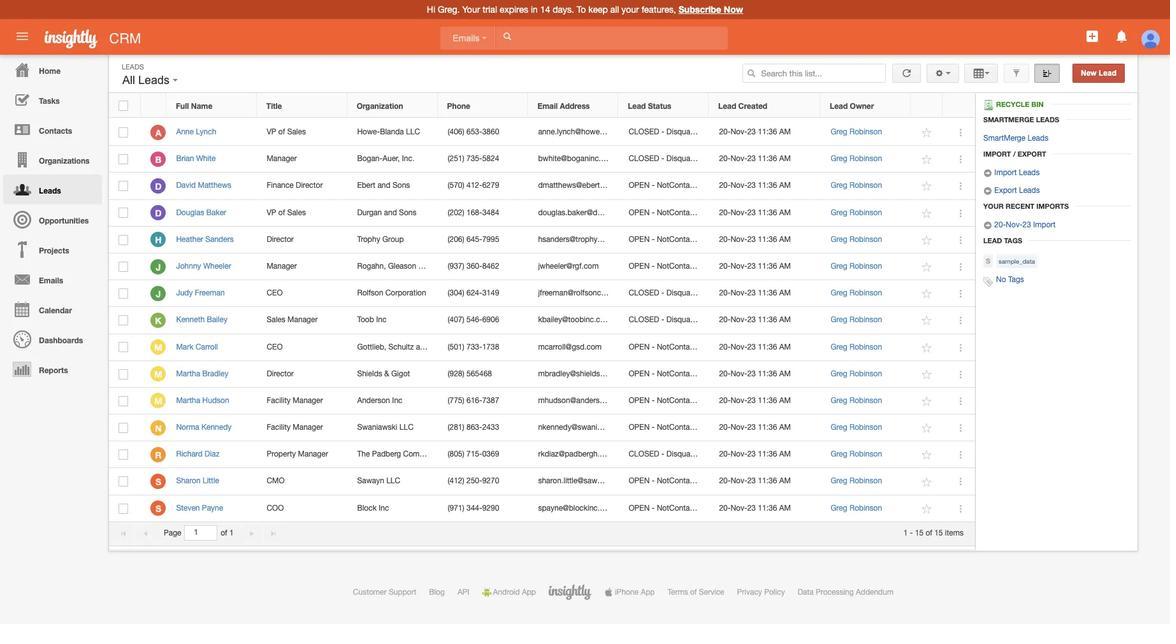 Task type: describe. For each thing, give the bounding box(es) containing it.
1 horizontal spatial 1
[[904, 529, 908, 538]]

(570) 412-6279 cell
[[438, 173, 529, 200]]

k link
[[151, 313, 166, 328]]

closed - disqualified for a
[[629, 128, 707, 136]]

- inside the r row
[[662, 450, 665, 459]]

- inside k row
[[662, 316, 665, 325]]

organizations link
[[3, 145, 102, 175]]

2 s row from the top
[[109, 496, 975, 523]]

notifications image
[[1114, 29, 1130, 44]]

open - notcontacted cell for hsanders@trophygroup.com
[[619, 227, 710, 254]]

- inside b "row"
[[662, 154, 665, 163]]

disqualified for b
[[667, 154, 707, 163]]

greg for douglas.baker@durganandsons.com
[[831, 208, 848, 217]]

20-nov-23 import link
[[984, 221, 1056, 230]]

mark carroll
[[176, 343, 218, 352]]

bwhite@boganinc.com cell
[[529, 146, 619, 173]]

0 vertical spatial emails
[[453, 33, 482, 43]]

lead right new at the top right of the page
[[1099, 69, 1117, 78]]

7 greg robinson link from the top
[[831, 289, 882, 298]]

greg robinson for mcarroll@gsd.com
[[831, 343, 882, 352]]

farrell
[[434, 262, 455, 271]]

(412) 250-9270 cell
[[438, 469, 529, 496]]

smartmerge for smartmerge leads
[[984, 134, 1026, 143]]

greg for kbailey@toobinc.com
[[831, 316, 848, 325]]

1 s row from the top
[[109, 469, 975, 496]]

coo
[[267, 504, 284, 513]]

notcontacted for mcarroll@gsd.com
[[657, 343, 705, 352]]

11:36 for jwheeler@rgf.com
[[758, 262, 777, 271]]

no tags
[[997, 276, 1024, 284]]

open - notcontacted cell for jwheeler@rgf.com
[[619, 254, 710, 281]]

m link for martha hudson
[[151, 394, 166, 409]]

anne.lynch@howeblanda.com cell
[[529, 119, 640, 146]]

nov- for nkennedy@swaniawskillc.com
[[731, 423, 748, 432]]

toob
[[357, 316, 374, 325]]

martha hudson
[[176, 396, 229, 405]]

(412) 250-9270
[[448, 477, 499, 486]]

23 for jwheeler@rgf.com
[[748, 262, 756, 271]]

11:36 for nkennedy@swaniawskillc.com
[[758, 423, 777, 432]]

follow image for nkennedy@swaniawskillc.com
[[922, 423, 934, 435]]

emails link inside navigation
[[3, 265, 102, 295]]

gottlieb, schultz and d'amore cell
[[347, 334, 461, 361]]

facility manager cell for m
[[257, 388, 347, 415]]

2 d row from the top
[[109, 200, 975, 227]]

sawayn
[[357, 477, 384, 486]]

all leads button
[[119, 71, 181, 90]]

412-
[[467, 181, 482, 190]]

m for martha bradley
[[154, 369, 162, 380]]

20-nov-23 11:36 am for mhudson@andersoninc.com
[[719, 396, 791, 405]]

items
[[945, 529, 964, 538]]

new lead link
[[1073, 64, 1125, 83]]

circle arrow left image
[[984, 187, 993, 196]]

jwheeler@rgf.com
[[538, 262, 599, 271]]

greg inside 'h' row
[[831, 235, 848, 244]]

brian white link
[[176, 154, 222, 163]]

company
[[403, 450, 436, 459]]

search image
[[747, 69, 756, 78]]

(251) 735-5824 cell
[[438, 146, 529, 173]]

follow image inside j row
[[922, 288, 934, 300]]

10 robinson from the top
[[850, 370, 882, 379]]

manager inside b "row"
[[267, 154, 297, 163]]

robinson for mcarroll@gsd.com
[[850, 343, 882, 352]]

14 am from the top
[[780, 477, 791, 486]]

k
[[155, 316, 162, 326]]

3 column header from the left
[[943, 94, 975, 118]]

open - notcontacted cell for spayne@blockinc.com
[[619, 496, 710, 523]]

1 horizontal spatial emails link
[[440, 27, 496, 50]]

gleason
[[388, 262, 416, 271]]

follow image for anne.lynch@howeblanda.com
[[922, 127, 934, 139]]

coo cell
[[257, 496, 347, 523]]

sales inside cell
[[267, 316, 285, 325]]

open - notcontacted cell for nkennedy@swaniawskillc.com
[[619, 415, 710, 442]]

follow image inside 'h' row
[[922, 235, 934, 247]]

20-nov-23 11:36 am cell for rkdiaz@padbergh.com
[[710, 442, 821, 469]]

14 20-nov-23 11:36 am from the top
[[719, 477, 791, 486]]

nov- for mhudson@andersoninc.com
[[731, 396, 748, 405]]

of left items
[[926, 529, 933, 538]]

dashboards link
[[3, 325, 102, 354]]

all
[[122, 74, 135, 87]]

5824
[[482, 154, 499, 163]]

toob inc cell
[[347, 308, 438, 334]]

733-
[[467, 343, 482, 352]]

corporation
[[385, 289, 426, 298]]

ceo cell for m
[[257, 334, 347, 361]]

14 greg from the top
[[831, 477, 848, 486]]

7 11:36 from the top
[[758, 289, 777, 298]]

robinson for mhudson@andersoninc.com
[[850, 396, 882, 405]]

(501) 733-1738 cell
[[438, 334, 529, 361]]

norma
[[176, 423, 199, 432]]

mcarroll@gsd.com cell
[[529, 334, 619, 361]]

martha for martha bradley
[[176, 370, 200, 379]]

624-
[[467, 289, 482, 298]]

customer
[[353, 588, 387, 597]]

opportunities
[[39, 216, 89, 226]]

finance director cell
[[257, 173, 347, 200]]

shields & gigot
[[357, 370, 410, 379]]

import for import leads
[[995, 168, 1017, 177]]

(407) 546-6906 cell
[[438, 308, 529, 334]]

(928) 565468
[[448, 370, 492, 379]]

property manager
[[267, 450, 328, 459]]

follow image for mcarroll@gsd.com
[[922, 342, 934, 354]]

smartmerge for smartmerge leads
[[984, 115, 1035, 124]]

(281)
[[448, 423, 465, 432]]

10 20-nov-23 11:36 am from the top
[[719, 370, 791, 379]]

ceo for m
[[267, 343, 283, 352]]

facility manager for n
[[267, 423, 323, 432]]

robinson for nkennedy@swaniawskillc.com
[[850, 423, 882, 432]]

rogahn,
[[357, 262, 386, 271]]

circle arrow right image
[[984, 221, 993, 230]]

and inside rogahn, gleason and farrell cell
[[419, 262, 431, 271]]

privacy
[[737, 588, 762, 597]]

(928)
[[448, 370, 465, 379]]

ebert and sons cell
[[347, 173, 438, 200]]

greg robinson for rkdiaz@padbergh.com
[[831, 450, 882, 459]]

14 11:36 from the top
[[758, 477, 777, 486]]

1 horizontal spatial your
[[984, 202, 1004, 210]]

20-nov-23 11:36 am for nkennedy@swaniawskillc.com
[[719, 423, 791, 432]]

r link
[[151, 447, 166, 463]]

5 20-nov-23 11:36 am cell from the top
[[710, 227, 821, 254]]

2 j row from the top
[[109, 281, 975, 308]]

hsanders@trophygroup.com cell
[[529, 227, 635, 254]]

sales manager cell
[[257, 308, 347, 334]]

6 notcontacted from the top
[[657, 370, 705, 379]]

robinson for douglas.baker@durganandsons.com
[[850, 208, 882, 217]]

trophy group cell
[[347, 227, 438, 254]]

ebert
[[357, 181, 376, 190]]

llc inside cell
[[406, 128, 420, 136]]

20-nov-23 11:36 am for douglas.baker@durganandsons.com
[[719, 208, 791, 217]]

vp for d
[[267, 208, 276, 217]]

3 m row from the top
[[109, 388, 975, 415]]

14 greg robinson link from the top
[[831, 477, 882, 486]]

20- for mcarroll@gsd.com
[[719, 343, 731, 352]]

greg for bwhite@boganinc.com
[[831, 154, 848, 163]]

20-nov-23 11:36 am for bwhite@boganinc.com
[[719, 154, 791, 163]]

refresh list image
[[901, 69, 913, 78]]

14 greg robinson from the top
[[831, 477, 882, 486]]

greg robinson link for douglas.baker@durganandsons.com
[[831, 208, 882, 217]]

7 follow image from the top
[[922, 477, 934, 489]]

douglas.baker@durganandsons.com cell
[[529, 200, 663, 227]]

10 20-nov-23 11:36 am cell from the top
[[710, 361, 821, 388]]

(775) 616-7387 cell
[[438, 388, 529, 415]]

7995
[[482, 235, 499, 244]]

greg robinson for mhudson@andersoninc.com
[[831, 396, 882, 405]]

new lead
[[1081, 69, 1117, 78]]

- inside 'h' row
[[652, 235, 655, 244]]

data
[[798, 588, 814, 597]]

martha bradley link
[[176, 370, 235, 379]]

open - notcontacted cell for sharon.little@sawayn.com
[[619, 469, 710, 496]]

your inside hi greg. your trial expires in 14 days. to keep all your features, subscribe now
[[462, 4, 480, 15]]

10 am from the top
[[780, 370, 791, 379]]

am for douglas.baker@durganandsons.com
[[780, 208, 791, 217]]

bradley
[[202, 370, 229, 379]]

nov- for hsanders@trophygroup.com
[[731, 235, 748, 244]]

cmo
[[267, 477, 285, 486]]

vp of sales for a
[[267, 128, 306, 136]]

10 greg from the top
[[831, 370, 848, 379]]

3 disqualified from the top
[[667, 289, 707, 298]]

(971) 344-9290 cell
[[438, 496, 529, 523]]

open for mhudson@andersoninc.com
[[629, 396, 650, 405]]

hi greg. your trial expires in 14 days. to keep all your features, subscribe now
[[427, 4, 743, 15]]

notcontacted for jwheeler@rgf.com
[[657, 262, 705, 271]]

sharon.little@sawayn.com open - notcontacted
[[538, 477, 705, 486]]

jfreeman@rolfsoncorp.com closed - disqualified
[[538, 289, 707, 298]]

terms of service link
[[668, 588, 725, 597]]

spayne@blockinc.com
[[538, 504, 615, 513]]

1 j row from the top
[[109, 254, 975, 281]]

director for m
[[267, 370, 294, 379]]

14 20-nov-23 11:36 am cell from the top
[[710, 469, 821, 496]]

2 column header from the left
[[911, 94, 943, 118]]

addendum
[[856, 588, 894, 597]]

in
[[531, 4, 538, 15]]

greg robinson link for rkdiaz@padbergh.com
[[831, 450, 882, 459]]

robinson inside 'h' row
[[850, 235, 882, 244]]

20-nov-23 11:36 am cell for bwhite@boganinc.com
[[710, 146, 821, 173]]

(928) 565468 cell
[[438, 361, 529, 388]]

vp for a
[[267, 128, 276, 136]]

anderson inc cell
[[347, 388, 438, 415]]

11:36 inside 'h' row
[[758, 235, 777, 244]]

hudson
[[202, 396, 229, 405]]

show sidebar image
[[1043, 69, 1052, 78]]

follow image for rkdiaz@padbergh.com
[[922, 450, 934, 462]]

735-
[[467, 154, 482, 163]]

greg robinson link for mhudson@andersoninc.com
[[831, 396, 882, 405]]

mbradley@shieldsgigot.com cell
[[529, 361, 635, 388]]

(805) 715-0369 cell
[[438, 442, 529, 469]]

am inside 'h' row
[[780, 235, 791, 244]]

20- for rkdiaz@padbergh.com
[[719, 450, 731, 459]]

new
[[1081, 69, 1097, 78]]

durgan and sons cell
[[347, 200, 438, 227]]

(304) 624-3149 cell
[[438, 281, 529, 308]]

rolfson corporation
[[357, 289, 426, 298]]

kbailey@toobinc.com cell
[[529, 308, 619, 334]]

kbailey@toobinc.com
[[538, 316, 611, 325]]

11:36 for bwhite@boganinc.com
[[758, 154, 777, 163]]

brian white
[[176, 154, 216, 163]]

anne lynch
[[176, 128, 216, 136]]

14 robinson from the top
[[850, 477, 882, 486]]

greg robinson link for kbailey@toobinc.com
[[831, 316, 882, 325]]

7 greg robinson from the top
[[831, 289, 882, 298]]

smartmerge leads
[[984, 134, 1049, 143]]

and inside "durgan and sons" cell
[[384, 208, 397, 217]]

carroll
[[196, 343, 218, 352]]

8462
[[482, 262, 499, 271]]

m link for martha bradley
[[151, 367, 166, 382]]

(406)
[[448, 128, 465, 136]]

hsanders@trophygroup.com open - notcontacted
[[538, 235, 705, 244]]

notcontacted for douglas.baker@durganandsons.com
[[657, 208, 705, 217]]

sales manager
[[267, 316, 318, 325]]

6 open from the top
[[629, 370, 650, 379]]

20- for mhudson@andersoninc.com
[[719, 396, 731, 405]]

contacts
[[39, 126, 72, 136]]

(775)
[[448, 396, 465, 405]]

1 15 from the left
[[915, 529, 924, 538]]

kenneth bailey
[[176, 316, 228, 325]]

swaniawski llc cell
[[347, 415, 438, 442]]

inc for k
[[376, 316, 387, 325]]

20-nov-23 11:36 am for spayne@blockinc.com
[[719, 504, 791, 513]]

notcontacted for mhudson@andersoninc.com
[[657, 396, 705, 405]]

a
[[155, 127, 161, 138]]

leads up all
[[122, 63, 144, 71]]

7 robinson from the top
[[850, 289, 882, 298]]

martha hudson link
[[176, 396, 236, 405]]

2 15 from the left
[[935, 529, 943, 538]]

(251)
[[448, 154, 465, 163]]

navigation containing home
[[0, 55, 102, 384]]

your recent imports
[[984, 202, 1069, 210]]

am for rkdiaz@padbergh.com
[[780, 450, 791, 459]]

9 open from the top
[[629, 477, 650, 486]]

douglas baker link
[[176, 208, 233, 217]]

d for david matthews
[[155, 181, 162, 192]]

7 am from the top
[[780, 289, 791, 298]]

wheeler
[[203, 262, 231, 271]]

n link
[[151, 421, 166, 436]]

10 greg robinson from the top
[[831, 370, 882, 379]]

closed - disqualified cell for a
[[619, 119, 710, 146]]

app for android app
[[522, 588, 536, 597]]

open - notcontacted for mcarroll@gsd.com
[[629, 343, 705, 352]]

manager for k
[[288, 316, 318, 325]]

property
[[267, 450, 296, 459]]

(971)
[[448, 504, 465, 513]]

row group containing a
[[109, 119, 975, 523]]

of right terms
[[690, 588, 697, 597]]

manager inside j row
[[267, 262, 297, 271]]

leads for export leads
[[1019, 186, 1040, 195]]

sawayn llc
[[357, 477, 401, 486]]

your
[[622, 4, 639, 15]]

11:36 for rkdiaz@padbergh.com
[[758, 450, 777, 459]]

lead for lead status
[[628, 101, 646, 111]]

lynch
[[196, 128, 216, 136]]

565468
[[467, 370, 492, 379]]

open - notcontacted for dmatthews@ebertandsons.com
[[629, 181, 705, 190]]

11:36 for anne.lynch@howeblanda.com
[[758, 128, 777, 136]]

api link
[[458, 588, 470, 597]]

r
[[155, 450, 162, 461]]

23 for sharon.little@sawayn.com
[[748, 477, 756, 486]]

7 greg from the top
[[831, 289, 848, 298]]

recycle bin
[[997, 100, 1044, 108]]

hi
[[427, 4, 435, 15]]

spayne@blockinc.com cell
[[529, 496, 619, 523]]

white
[[196, 154, 216, 163]]

10 11:36 from the top
[[758, 370, 777, 379]]

leads for all leads
[[138, 74, 170, 87]]

1 m row from the top
[[109, 334, 975, 361]]

3860
[[482, 128, 499, 136]]

7 20-nov-23 11:36 am cell from the top
[[710, 281, 821, 308]]

greg robinson inside 'h' row
[[831, 235, 882, 244]]

2 vertical spatial import
[[1034, 221, 1056, 230]]

1 d row from the top
[[109, 173, 975, 200]]

20-nov-23 11:36 am inside 'h' row
[[719, 235, 791, 244]]

9 notcontacted from the top
[[657, 477, 705, 486]]

20- for douglas.baker@durganandsons.com
[[719, 208, 731, 217]]

b row
[[109, 146, 975, 173]]

(775) 616-7387
[[448, 396, 499, 405]]

am for dmatthews@ebertandsons.com
[[780, 181, 791, 190]]

cog image
[[935, 69, 944, 78]]

am for spayne@blockinc.com
[[780, 504, 791, 513]]



Task type: locate. For each thing, give the bounding box(es) containing it.
greg inside the r row
[[831, 450, 848, 459]]

11:36 inside a row
[[758, 128, 777, 136]]

3 am from the top
[[780, 181, 791, 190]]

smartmerge down recycle
[[984, 115, 1035, 124]]

2 vertical spatial director
[[267, 370, 294, 379]]

rkdiaz@padbergh.com cell
[[529, 442, 619, 469]]

11:36 inside k row
[[758, 316, 777, 325]]

1 vertical spatial vp of sales cell
[[257, 200, 347, 227]]

m link left mark
[[151, 340, 166, 355]]

nkennedy@swaniawskillc.com cell
[[529, 415, 642, 442]]

0 vertical spatial j link
[[151, 259, 166, 274]]

13 greg robinson from the top
[[831, 450, 882, 459]]

6 open - notcontacted from the top
[[629, 423, 705, 432]]

4 robinson from the top
[[850, 208, 882, 217]]

emails link down the greg.
[[440, 27, 496, 50]]

greg robinson for jwheeler@rgf.com
[[831, 262, 882, 271]]

vp down title
[[267, 128, 276, 136]]

9 open - notcontacted cell from the top
[[619, 469, 710, 496]]

of down title
[[279, 128, 285, 136]]

12 am from the top
[[780, 423, 791, 432]]

6 robinson from the top
[[850, 262, 882, 271]]

11:36 for dmatthews@ebertandsons.com
[[758, 181, 777, 190]]

23 for mbradley@shieldsgigot.com
[[748, 370, 756, 379]]

disqualified inside the r row
[[667, 450, 707, 459]]

follow image
[[922, 127, 934, 139], [922, 235, 934, 247], [922, 261, 934, 274], [922, 315, 934, 327], [922, 342, 934, 354], [922, 369, 934, 381], [922, 423, 934, 435]]

1 greg robinson from the top
[[831, 128, 882, 136]]

None checkbox
[[119, 127, 128, 138], [119, 208, 128, 218], [119, 235, 128, 245], [119, 289, 128, 299], [119, 316, 128, 326], [119, 370, 128, 380], [119, 396, 128, 407], [119, 423, 128, 434], [119, 450, 128, 460], [119, 477, 128, 487], [119, 127, 128, 138], [119, 208, 128, 218], [119, 235, 128, 245], [119, 289, 128, 299], [119, 316, 128, 326], [119, 370, 128, 380], [119, 396, 128, 407], [119, 423, 128, 434], [119, 450, 128, 460], [119, 477, 128, 487]]

steven payne link
[[176, 504, 230, 513]]

shields & gigot cell
[[347, 361, 438, 388]]

0 vertical spatial martha
[[176, 370, 200, 379]]

1 vertical spatial d
[[155, 208, 162, 219]]

0 vertical spatial smartmerge
[[984, 115, 1035, 124]]

follow image for mhudson@andersoninc.com
[[922, 396, 934, 408]]

nov- for douglas.baker@durganandsons.com
[[731, 208, 748, 217]]

nov- inside the r row
[[731, 450, 748, 459]]

martha down mark
[[176, 370, 200, 379]]

closed inside a row
[[629, 128, 660, 136]]

import / export
[[984, 150, 1047, 158]]

open for nkennedy@swaniawskillc.com
[[629, 423, 650, 432]]

9 greg robinson from the top
[[831, 343, 882, 352]]

closed - disqualified inside the r row
[[629, 450, 707, 459]]

norma kennedy link
[[176, 423, 238, 432]]

7 notcontacted from the top
[[657, 396, 705, 405]]

open - notcontacted inside "n" "row"
[[629, 423, 705, 432]]

2 ceo from the top
[[267, 343, 283, 352]]

director inside m row
[[267, 370, 294, 379]]

8 11:36 from the top
[[758, 316, 777, 325]]

5 robinson from the top
[[850, 235, 882, 244]]

d'amore
[[431, 343, 461, 352]]

follow image inside the r row
[[922, 450, 934, 462]]

your
[[462, 4, 480, 15], [984, 202, 1004, 210]]

smartmerge up /
[[984, 134, 1026, 143]]

5 notcontacted from the top
[[657, 343, 705, 352]]

15 greg robinson from the top
[[831, 504, 882, 513]]

1 vp from the top
[[267, 128, 276, 136]]

1 closed - disqualified cell from the top
[[619, 119, 710, 146]]

facility manager cell
[[257, 388, 347, 415], [257, 415, 347, 442]]

0 vertical spatial your
[[462, 4, 480, 15]]

1 disqualified from the top
[[667, 128, 707, 136]]

inc right block
[[379, 504, 389, 513]]

ceo cell for j
[[257, 281, 347, 308]]

greg robinson link inside the r row
[[831, 450, 882, 459]]

vp of sales cell down title
[[257, 119, 347, 146]]

2 martha from the top
[[176, 396, 200, 405]]

greg robinson
[[831, 128, 882, 136], [831, 154, 882, 163], [831, 181, 882, 190], [831, 208, 882, 217], [831, 235, 882, 244], [831, 262, 882, 271], [831, 289, 882, 298], [831, 316, 882, 325], [831, 343, 882, 352], [831, 370, 882, 379], [831, 396, 882, 405], [831, 423, 882, 432], [831, 450, 882, 459], [831, 477, 882, 486], [831, 504, 882, 513]]

all
[[611, 4, 619, 15]]

nov- for bwhite@boganinc.com
[[731, 154, 748, 163]]

lead status
[[628, 101, 672, 111]]

(501)
[[448, 343, 465, 352]]

inc right 'toob'
[[376, 316, 387, 325]]

6 greg from the top
[[831, 262, 848, 271]]

0 horizontal spatial app
[[522, 588, 536, 597]]

2 facility manager cell from the top
[[257, 415, 347, 442]]

sales down 'finance director' cell
[[287, 208, 306, 217]]

home
[[39, 66, 61, 76]]

leads for smartmerge leads
[[1028, 134, 1049, 143]]

m link left the martha bradley
[[151, 367, 166, 382]]

20-nov-23 11:36 am inside the r row
[[719, 450, 791, 459]]

23 for rkdiaz@padbergh.com
[[748, 450, 756, 459]]

20- inside "n" "row"
[[719, 423, 731, 432]]

d up h link
[[155, 208, 162, 219]]

1 facility manager from the top
[[267, 396, 323, 405]]

norma kennedy
[[176, 423, 232, 432]]

follow image inside m row
[[922, 396, 934, 408]]

20-nov-23 11:36 am cell for kbailey@toobinc.com
[[710, 308, 821, 334]]

row group
[[109, 119, 975, 523]]

1 vertical spatial martha
[[176, 396, 200, 405]]

0 vertical spatial import
[[984, 150, 1012, 158]]

greg robinson inside a row
[[831, 128, 882, 136]]

greg robinson link inside a row
[[831, 128, 882, 136]]

11:36 inside "n" "row"
[[758, 423, 777, 432]]

1 vertical spatial facility manager
[[267, 423, 323, 432]]

(406) 653-3860 cell
[[438, 119, 529, 146]]

1 open from the top
[[629, 181, 650, 190]]

open
[[629, 181, 650, 190], [629, 208, 650, 217], [629, 235, 650, 244], [629, 262, 650, 271], [629, 343, 650, 352], [629, 370, 650, 379], [629, 396, 650, 405], [629, 423, 650, 432], [629, 477, 650, 486], [629, 504, 650, 513]]

0 vertical spatial export
[[1018, 150, 1047, 158]]

11:36 inside b "row"
[[758, 154, 777, 163]]

lead left created in the right top of the page
[[719, 101, 737, 111]]

3 follow image from the top
[[922, 208, 934, 220]]

11:36 for mcarroll@gsd.com
[[758, 343, 777, 352]]

director cell
[[257, 227, 347, 254], [257, 361, 347, 388]]

vp of sales inside a row
[[267, 128, 306, 136]]

of
[[279, 128, 285, 136], [279, 208, 285, 217], [221, 529, 227, 538], [926, 529, 933, 538], [690, 588, 697, 597]]

15 am from the top
[[780, 504, 791, 513]]

sales inside a row
[[287, 128, 306, 136]]

llc for s
[[386, 477, 401, 486]]

15 11:36 from the top
[[758, 504, 777, 513]]

director for h
[[267, 235, 294, 244]]

manager inside cell
[[298, 450, 328, 459]]

vp down finance
[[267, 208, 276, 217]]

8 open - notcontacted cell from the top
[[619, 415, 710, 442]]

9 robinson from the top
[[850, 343, 882, 352]]

ceo cell down the sales manager
[[257, 334, 347, 361]]

0 vertical spatial s
[[986, 257, 991, 265]]

sample_data link
[[997, 255, 1038, 269]]

1 vertical spatial sales
[[287, 208, 306, 217]]

nov- for spayne@blockinc.com
[[731, 504, 748, 513]]

inc right the anderson at the bottom
[[392, 396, 403, 405]]

martha bradley
[[176, 370, 229, 379]]

the padberg company
[[357, 450, 436, 459]]

open - notcontacted for mhudson@andersoninc.com
[[629, 396, 705, 405]]

jfreeman@rolfsoncorp.com cell
[[529, 281, 630, 308]]

1 horizontal spatial emails
[[453, 33, 482, 43]]

1 vertical spatial your
[[984, 202, 1004, 210]]

4 greg robinson from the top
[[831, 208, 882, 217]]

7 open from the top
[[629, 396, 650, 405]]

ceo inside j row
[[267, 289, 283, 298]]

Search this list... text field
[[743, 64, 886, 83]]

app right the android
[[522, 588, 536, 597]]

6 follow image from the top
[[922, 450, 934, 462]]

sample_data
[[999, 258, 1036, 265]]

ceo down the sales manager
[[267, 343, 283, 352]]

4 open - notcontacted cell from the top
[[619, 254, 710, 281]]

finance director
[[267, 181, 323, 190]]

- inside a row
[[662, 128, 665, 136]]

(206) 645-7995 cell
[[438, 227, 529, 254]]

1 vertical spatial j
[[156, 289, 161, 299]]

disqualified inside b "row"
[[667, 154, 707, 163]]

closed - disqualified cell for k
[[619, 308, 710, 334]]

23 inside b "row"
[[748, 154, 756, 163]]

20-nov-23 11:36 am inside k row
[[719, 316, 791, 325]]

bogan-auer, inc.
[[357, 154, 415, 163]]

policy
[[765, 588, 785, 597]]

closed - disqualified cell for r
[[619, 442, 710, 469]]

1 vertical spatial d link
[[151, 205, 166, 221]]

director down finance
[[267, 235, 294, 244]]

20- for anne.lynch@howeblanda.com
[[719, 128, 731, 136]]

all leads
[[122, 74, 173, 87]]

to
[[577, 4, 586, 15]]

a row
[[109, 119, 975, 146]]

n row
[[109, 415, 975, 442]]

2 robinson from the top
[[850, 154, 882, 163]]

20- for kbailey@toobinc.com
[[719, 316, 731, 325]]

4 20-nov-23 11:36 am from the top
[[719, 208, 791, 217]]

s link up page
[[151, 501, 166, 517]]

j left judy
[[156, 289, 161, 299]]

0 horizontal spatial export
[[995, 186, 1017, 195]]

director cell for m
[[257, 361, 347, 388]]

douglas
[[176, 208, 204, 217]]

11:36 for spayne@blockinc.com
[[758, 504, 777, 513]]

None text field
[[496, 27, 728, 50]]

13 am from the top
[[780, 450, 791, 459]]

of right 1 field
[[221, 529, 227, 538]]

blanda
[[380, 128, 404, 136]]

martha up norma
[[176, 396, 200, 405]]

am inside b "row"
[[780, 154, 791, 163]]

facility manager inside m row
[[267, 396, 323, 405]]

block inc
[[357, 504, 389, 513]]

open inside "n" "row"
[[629, 423, 650, 432]]

23 for nkennedy@swaniawskillc.com
[[748, 423, 756, 432]]

1 vertical spatial s
[[155, 477, 161, 488]]

director cell down 'finance director' cell
[[257, 227, 347, 254]]

4 am from the top
[[780, 208, 791, 217]]

lead for lead owner
[[830, 101, 848, 111]]

bogan-auer, inc. cell
[[347, 146, 438, 173]]

8 open from the top
[[629, 423, 650, 432]]

app for iphone app
[[641, 588, 655, 597]]

open - notcontacted inside j row
[[629, 262, 705, 271]]

j link for johnny wheeler
[[151, 259, 166, 274]]

1 vertical spatial director
[[267, 235, 294, 244]]

rogahn, gleason and farrell cell
[[347, 254, 455, 281]]

23 inside 'h' row
[[748, 235, 756, 244]]

2 vp from the top
[[267, 208, 276, 217]]

llc inside "n" "row"
[[400, 423, 414, 432]]

calendar link
[[3, 295, 102, 325]]

swaniawski llc
[[357, 423, 414, 432]]

1 closed - disqualified from the top
[[629, 128, 707, 136]]

0 vertical spatial d
[[155, 181, 162, 192]]

vp inside a row
[[267, 128, 276, 136]]

howe-blanda llc
[[357, 128, 420, 136]]

8 20-nov-23 11:36 am cell from the top
[[710, 308, 821, 334]]

page
[[164, 529, 181, 538]]

director cell down sales manager cell
[[257, 361, 347, 388]]

2 vp of sales cell from the top
[[257, 200, 347, 227]]

row
[[109, 94, 975, 118]]

3149
[[482, 289, 499, 298]]

vp of sales inside d row
[[267, 208, 306, 217]]

greg robinson for spayne@blockinc.com
[[831, 504, 882, 513]]

leads right all
[[138, 74, 170, 87]]

closed inside the r row
[[629, 450, 660, 459]]

k row
[[109, 308, 975, 334]]

notcontacted inside 'h' row
[[657, 235, 705, 244]]

manager inside "n" "row"
[[293, 423, 323, 432]]

15 greg robinson link from the top
[[831, 504, 882, 513]]

1 right 1 field
[[229, 529, 234, 538]]

row containing full name
[[109, 94, 975, 118]]

nov- inside 20-nov-23 import link
[[1006, 221, 1023, 230]]

(202) 168-3484
[[448, 208, 499, 217]]

d link for douglas baker
[[151, 205, 166, 221]]

1 app from the left
[[522, 588, 536, 597]]

closed - disqualified cell for b
[[619, 146, 710, 173]]

1 vertical spatial s link
[[151, 501, 166, 517]]

open for jwheeler@rgf.com
[[629, 262, 650, 271]]

am inside a row
[[780, 128, 791, 136]]

20-
[[719, 128, 731, 136], [719, 154, 731, 163], [719, 181, 731, 190], [719, 208, 731, 217], [995, 221, 1006, 230], [719, 235, 731, 244], [719, 262, 731, 271], [719, 289, 731, 298], [719, 316, 731, 325], [719, 343, 731, 352], [719, 370, 731, 379], [719, 396, 731, 405], [719, 423, 731, 432], [719, 450, 731, 459], [719, 477, 731, 486], [719, 504, 731, 513]]

greg robinson link inside 'h' row
[[831, 235, 882, 244]]

1 vertical spatial vp
[[267, 208, 276, 217]]

0 vertical spatial emails link
[[440, 27, 496, 50]]

closed inside j row
[[629, 289, 660, 298]]

am inside "n" "row"
[[780, 423, 791, 432]]

and right schultz
[[416, 343, 429, 352]]

s down r
[[155, 477, 161, 488]]

full
[[176, 101, 189, 111]]

2 11:36 from the top
[[758, 154, 777, 163]]

(937) 360-8462 cell
[[438, 254, 529, 281]]

s left steven
[[155, 504, 161, 515]]

1 follow image from the top
[[922, 127, 934, 139]]

10 greg robinson link from the top
[[831, 370, 882, 379]]

1 m from the top
[[154, 342, 162, 353]]

0 horizontal spatial your
[[462, 4, 480, 15]]

0 vertical spatial m link
[[151, 340, 166, 355]]

n
[[155, 423, 162, 434]]

richard
[[176, 450, 203, 459]]

greg robinson inside the r row
[[831, 450, 882, 459]]

inc for m
[[392, 396, 403, 405]]

column header
[[141, 94, 166, 118], [911, 94, 943, 118], [943, 94, 975, 118]]

rolfson
[[357, 289, 383, 298]]

0 vertical spatial s link
[[151, 474, 166, 490]]

vp of sales cell
[[257, 119, 347, 146], [257, 200, 347, 227]]

1 vertical spatial llc
[[400, 423, 414, 432]]

23 for jfreeman@rolfsoncorp.com
[[748, 289, 756, 298]]

import left /
[[984, 150, 1012, 158]]

1 vertical spatial inc
[[392, 396, 403, 405]]

circle arrow right image
[[984, 169, 993, 178]]

open for douglas.baker@durganandsons.com
[[629, 208, 650, 217]]

12 20-nov-23 11:36 am from the top
[[719, 423, 791, 432]]

gigot
[[391, 370, 410, 379]]

20- inside b "row"
[[719, 154, 731, 163]]

0 vertical spatial ceo cell
[[257, 281, 347, 308]]

20-nov-23 11:36 am for rkdiaz@padbergh.com
[[719, 450, 791, 459]]

20-nov-23 11:36 am cell for spayne@blockinc.com
[[710, 496, 821, 523]]

12 20-nov-23 11:36 am cell from the top
[[710, 415, 821, 442]]

director cell for h
[[257, 227, 347, 254]]

leads
[[122, 63, 144, 71], [138, 74, 170, 87], [1028, 134, 1049, 143], [1019, 168, 1040, 177], [39, 186, 61, 196], [1019, 186, 1040, 195]]

llc right blanda
[[406, 128, 420, 136]]

1 vertical spatial facility
[[267, 423, 291, 432]]

ceo cell
[[257, 281, 347, 308], [257, 334, 347, 361]]

20-nov-23 import
[[993, 221, 1056, 230]]

2 vertical spatial sales
[[267, 316, 285, 325]]

2 m row from the top
[[109, 361, 975, 388]]

0 vertical spatial director cell
[[257, 227, 347, 254]]

greg for anne.lynch@howeblanda.com
[[831, 128, 848, 136]]

manager for r
[[298, 450, 328, 459]]

23 for mhudson@andersoninc.com
[[748, 396, 756, 405]]

facility inside "n" "row"
[[267, 423, 291, 432]]

nov- for mcarroll@gsd.com
[[731, 343, 748, 352]]

johnny
[[176, 262, 201, 271]]

sales for d
[[287, 208, 306, 217]]

(202) 168-3484 cell
[[438, 200, 529, 227]]

vp of sales cell down finance director
[[257, 200, 347, 227]]

vp of sales down title
[[267, 128, 306, 136]]

1 ceo cell from the top
[[257, 281, 347, 308]]

vp of sales cell for a
[[257, 119, 347, 146]]

phone
[[447, 101, 471, 111]]

0 horizontal spatial 1
[[229, 529, 234, 538]]

lead left status
[[628, 101, 646, 111]]

0 vertical spatial ceo
[[267, 289, 283, 298]]

disqualified inside a row
[[667, 128, 707, 136]]

1 vertical spatial sons
[[399, 208, 417, 217]]

manager cell for j
[[257, 254, 347, 281]]

d row
[[109, 173, 975, 200], [109, 200, 975, 227]]

(805)
[[448, 450, 465, 459]]

manager cell up sales manager cell
[[257, 254, 347, 281]]

h row
[[109, 227, 975, 254]]

1 field
[[185, 527, 217, 540]]

open for mcarroll@gsd.com
[[629, 343, 650, 352]]

open - notcontacted cell for mbradley@shieldsgigot.com
[[619, 361, 710, 388]]

2 smartmerge from the top
[[984, 134, 1026, 143]]

1 vertical spatial manager cell
[[257, 254, 347, 281]]

1 column header from the left
[[141, 94, 166, 118]]

m left mark
[[154, 342, 162, 353]]

20- for dmatthews@ebertandsons.com
[[719, 181, 731, 190]]

finance
[[267, 181, 294, 190]]

20-nov-23 11:36 am inside a row
[[719, 128, 791, 136]]

closed - disqualified for b
[[629, 154, 707, 163]]

12 greg from the top
[[831, 423, 848, 432]]

11 11:36 from the top
[[758, 396, 777, 405]]

follow image inside j row
[[922, 261, 934, 274]]

ceo up the sales manager
[[267, 289, 283, 298]]

m up n link
[[154, 396, 162, 407]]

inc inside s row
[[379, 504, 389, 513]]

j
[[156, 262, 161, 273], [156, 289, 161, 299]]

(407) 546-6906
[[448, 316, 499, 325]]

am inside the r row
[[780, 450, 791, 459]]

m link up n link
[[151, 394, 166, 409]]

robinson inside the r row
[[850, 450, 882, 459]]

2 vertical spatial llc
[[386, 477, 401, 486]]

director inside cell
[[296, 181, 323, 190]]

2 vertical spatial m link
[[151, 394, 166, 409]]

export right circle arrow left icon
[[995, 186, 1017, 195]]

1 d from the top
[[155, 181, 162, 192]]

11:36 for mhudson@andersoninc.com
[[758, 396, 777, 405]]

sons down ebert and sons cell
[[399, 208, 417, 217]]

1 vertical spatial m
[[154, 369, 162, 380]]

sharon
[[176, 477, 201, 486]]

1
[[229, 529, 234, 538], [904, 529, 908, 538]]

20-nov-23 11:36 am cell for douglas.baker@durganandsons.com
[[710, 200, 821, 227]]

follow image for spayne@blockinc.com
[[922, 503, 934, 516]]

0 vertical spatial j
[[156, 262, 161, 273]]

ceo inside m row
[[267, 343, 283, 352]]

20- inside 'h' row
[[719, 235, 731, 244]]

20-nov-23 11:36 am cell for nkennedy@swaniawskillc.com
[[710, 415, 821, 442]]

1 vertical spatial smartmerge
[[984, 134, 1026, 143]]

greg robinson link inside "n" "row"
[[831, 423, 882, 432]]

d down the b
[[155, 181, 162, 192]]

follow image
[[922, 154, 934, 166], [922, 181, 934, 193], [922, 208, 934, 220], [922, 288, 934, 300], [922, 396, 934, 408], [922, 450, 934, 462], [922, 477, 934, 489], [922, 503, 934, 516]]

sales right bailey
[[267, 316, 285, 325]]

your left the trial at left top
[[462, 4, 480, 15]]

emails link down the projects
[[3, 265, 102, 295]]

- inside "n" "row"
[[652, 423, 655, 432]]

1 horizontal spatial export
[[1018, 150, 1047, 158]]

closed - disqualified inside k row
[[629, 316, 707, 325]]

20-nov-23 11:36 am cell for mcarroll@gsd.com
[[710, 334, 821, 361]]

2 disqualified from the top
[[667, 154, 707, 163]]

follow image inside k row
[[922, 315, 934, 327]]

bogan-
[[357, 154, 383, 163]]

3 follow image from the top
[[922, 261, 934, 274]]

leads inside 'button'
[[138, 74, 170, 87]]

director down the sales manager
[[267, 370, 294, 379]]

0 vertical spatial vp
[[267, 128, 276, 136]]

closed inside k row
[[629, 316, 660, 325]]

0 vertical spatial vp of sales cell
[[257, 119, 347, 146]]

1 vertical spatial director cell
[[257, 361, 347, 388]]

1 vertical spatial export
[[995, 186, 1017, 195]]

s down lead tags
[[986, 257, 991, 265]]

and right durgan
[[384, 208, 397, 217]]

greg robinson inside b "row"
[[831, 154, 882, 163]]

leads up opportunities link
[[39, 186, 61, 196]]

2 vertical spatial m
[[154, 396, 162, 407]]

0 vertical spatial m
[[154, 342, 162, 353]]

20- for bwhite@boganinc.com
[[719, 154, 731, 163]]

sons down bogan-auer, inc. cell
[[393, 181, 410, 190]]

sons for ebert and sons
[[393, 181, 410, 190]]

23 for dmatthews@ebertandsons.com
[[748, 181, 756, 190]]

leads link
[[3, 175, 102, 205]]

sons
[[393, 181, 410, 190], [399, 208, 417, 217]]

0 vertical spatial facility manager
[[267, 396, 323, 405]]

show list view filters image
[[1012, 69, 1021, 78]]

and right ebert
[[378, 181, 391, 190]]

20-nov-23 11:36 am inside "n" "row"
[[719, 423, 791, 432]]

import
[[984, 150, 1012, 158], [995, 168, 1017, 177], [1034, 221, 1056, 230]]

23 inside "n" "row"
[[748, 423, 756, 432]]

0 vertical spatial llc
[[406, 128, 420, 136]]

mcarroll@gsd.com
[[538, 343, 602, 352]]

ceo cell up the sales manager
[[257, 281, 347, 308]]

disqualified inside k row
[[667, 316, 707, 325]]

j link left judy
[[151, 286, 166, 301]]

7 open - notcontacted cell from the top
[[619, 388, 710, 415]]

1 facility from the top
[[267, 396, 291, 405]]

1 vertical spatial j link
[[151, 286, 166, 301]]

j link down h
[[151, 259, 166, 274]]

2 vertical spatial inc
[[379, 504, 389, 513]]

1 ceo from the top
[[267, 289, 283, 298]]

inc inside m row
[[392, 396, 403, 405]]

0 vertical spatial sons
[[393, 181, 410, 190]]

bin
[[1032, 100, 1044, 108]]

3 closed from the top
[[629, 289, 660, 298]]

(937)
[[448, 262, 465, 271]]

0 vertical spatial sales
[[287, 128, 306, 136]]

robinson for jwheeler@rgf.com
[[850, 262, 882, 271]]

import for import / export
[[984, 150, 1012, 158]]

(304) 624-3149
[[448, 289, 499, 298]]

5 closed - disqualified cell from the top
[[619, 442, 710, 469]]

0 vertical spatial director
[[296, 181, 323, 190]]

your down circle arrow left icon
[[984, 202, 1004, 210]]

export leads
[[993, 186, 1040, 195]]

j down h
[[156, 262, 161, 273]]

lead down circle arrow right icon
[[984, 237, 1002, 245]]

llc right sawayn
[[386, 477, 401, 486]]

645-
[[467, 235, 482, 244]]

1 vertical spatial ceo cell
[[257, 334, 347, 361]]

open - notcontacted for douglas.baker@durganandsons.com
[[629, 208, 705, 217]]

mhudson@andersoninc.com cell
[[529, 388, 636, 415]]

closed for b
[[629, 154, 660, 163]]

leads inside 'link'
[[39, 186, 61, 196]]

the padberg company cell
[[347, 442, 438, 469]]

emails down the greg.
[[453, 33, 482, 43]]

manager inside m row
[[293, 396, 323, 405]]

projects link
[[3, 235, 102, 265]]

11:36
[[758, 128, 777, 136], [758, 154, 777, 163], [758, 181, 777, 190], [758, 208, 777, 217], [758, 235, 777, 244], [758, 262, 777, 271], [758, 289, 777, 298], [758, 316, 777, 325], [758, 343, 777, 352], [758, 370, 777, 379], [758, 396, 777, 405], [758, 423, 777, 432], [758, 450, 777, 459], [758, 477, 777, 486], [758, 504, 777, 513]]

(407)
[[448, 316, 465, 325]]

m row
[[109, 334, 975, 361], [109, 361, 975, 388], [109, 388, 975, 415]]

2 closed - disqualified from the top
[[629, 154, 707, 163]]

greg robinson link inside b "row"
[[831, 154, 882, 163]]

terms
[[668, 588, 688, 597]]

2 vertical spatial s
[[155, 504, 161, 515]]

notcontacted inside j row
[[657, 262, 705, 271]]

blog link
[[429, 588, 445, 597]]

closed - disqualified inside b "row"
[[629, 154, 707, 163]]

manager cell up finance director
[[257, 146, 347, 173]]

20- for jfreeman@rolfsoncorp.com
[[719, 289, 731, 298]]

greg inside k row
[[831, 316, 848, 325]]

1 horizontal spatial 15
[[935, 529, 943, 538]]

greg inside a row
[[831, 128, 848, 136]]

ceo for j
[[267, 289, 283, 298]]

export right /
[[1018, 150, 1047, 158]]

open inside 'h' row
[[629, 235, 650, 244]]

/
[[1013, 150, 1016, 158]]

white image
[[503, 32, 512, 41]]

open inside j row
[[629, 262, 650, 271]]

of down finance
[[279, 208, 285, 217]]

mark carroll link
[[176, 343, 224, 352]]

0 vertical spatial facility
[[267, 396, 291, 405]]

mbradley@shieldsgigot.com
[[538, 370, 635, 379]]

d row up hsanders@trophygroup.com
[[109, 200, 975, 227]]

8 notcontacted from the top
[[657, 423, 705, 432]]

1 vertical spatial emails link
[[3, 265, 102, 295]]

d link down the b
[[151, 178, 166, 194]]

emails up calendar link
[[39, 276, 63, 286]]

greg.
[[438, 4, 460, 15]]

3 m from the top
[[154, 396, 162, 407]]

robinson inside "n" "row"
[[850, 423, 882, 432]]

1 manager cell from the top
[[257, 146, 347, 173]]

organizations
[[39, 156, 90, 166]]

s row
[[109, 469, 975, 496], [109, 496, 975, 523]]

closed - disqualified inside a row
[[629, 128, 707, 136]]

greg robinson link for spayne@blockinc.com
[[831, 504, 882, 513]]

greg robinson for douglas.baker@durganandsons.com
[[831, 208, 882, 217]]

greg for rkdiaz@padbergh.com
[[831, 450, 848, 459]]

sharon.little@sawayn.com cell
[[529, 469, 627, 496]]

greg robinson inside "n" "row"
[[831, 423, 882, 432]]

m left the martha bradley
[[154, 369, 162, 380]]

1 vertical spatial m link
[[151, 367, 166, 382]]

1 vertical spatial ceo
[[267, 343, 283, 352]]

5 follow image from the top
[[922, 342, 934, 354]]

dmatthews@ebertandsons.com cell
[[529, 173, 647, 200]]

jwheeler@rgf.com cell
[[529, 254, 619, 281]]

closed - disqualified cell
[[619, 119, 710, 146], [619, 146, 710, 173], [619, 281, 710, 308], [619, 308, 710, 334], [619, 442, 710, 469]]

None checkbox
[[119, 101, 128, 111], [119, 154, 128, 165], [119, 181, 128, 191], [119, 262, 128, 272], [119, 343, 128, 353], [119, 504, 128, 514], [119, 101, 128, 111], [119, 154, 128, 165], [119, 181, 128, 191], [119, 262, 128, 272], [119, 343, 128, 353], [119, 504, 128, 514]]

6 greg robinson from the top
[[831, 262, 882, 271]]

546-
[[467, 316, 482, 325]]

1 vertical spatial vp of sales
[[267, 208, 306, 217]]

20-nov-23 11:36 am for jwheeler@rgf.com
[[719, 262, 791, 271]]

6 follow image from the top
[[922, 369, 934, 381]]

4 notcontacted from the top
[[657, 262, 705, 271]]

20-nov-23 11:36 am cell
[[710, 119, 821, 146], [710, 146, 821, 173], [710, 173, 821, 200], [710, 200, 821, 227], [710, 227, 821, 254], [710, 254, 821, 281], [710, 281, 821, 308], [710, 308, 821, 334], [710, 334, 821, 361], [710, 361, 821, 388], [710, 388, 821, 415], [710, 415, 821, 442], [710, 442, 821, 469], [710, 469, 821, 496], [710, 496, 821, 523]]

nov- for kbailey@toobinc.com
[[731, 316, 748, 325]]

sales for a
[[287, 128, 306, 136]]

block inc cell
[[347, 496, 438, 523]]

and inside ebert and sons cell
[[378, 181, 391, 190]]

disqualified for a
[[667, 128, 707, 136]]

nov- for dmatthews@ebertandsons.com
[[731, 181, 748, 190]]

open - notcontacted
[[629, 181, 705, 190], [629, 208, 705, 217], [629, 262, 705, 271], [629, 343, 705, 352], [629, 396, 705, 405], [629, 423, 705, 432], [629, 504, 705, 513]]

ebert and sons
[[357, 181, 410, 190]]

am for mcarroll@gsd.com
[[780, 343, 791, 352]]

open - notcontacted cell
[[619, 173, 710, 200], [619, 200, 710, 227], [619, 227, 710, 254], [619, 254, 710, 281], [619, 334, 710, 361], [619, 361, 710, 388], [619, 388, 710, 415], [619, 415, 710, 442], [619, 469, 710, 496], [619, 496, 710, 523]]

1 11:36 from the top
[[758, 128, 777, 136]]

no
[[997, 276, 1006, 284]]

am for mhudson@andersoninc.com
[[780, 396, 791, 405]]

13 greg from the top
[[831, 450, 848, 459]]

nov- for anne.lynch@howeblanda.com
[[731, 128, 748, 136]]

0 vertical spatial vp of sales
[[267, 128, 306, 136]]

leads up export leads
[[1019, 168, 1040, 177]]

greg for jwheeler@rgf.com
[[831, 262, 848, 271]]

4 open - notcontacted from the top
[[629, 343, 705, 352]]

llc up the padberg company
[[400, 423, 414, 432]]

nov- inside k row
[[731, 316, 748, 325]]

howe-blanda llc cell
[[347, 119, 438, 146]]

0 vertical spatial manager cell
[[257, 146, 347, 173]]

of inside a row
[[279, 128, 285, 136]]

manager cell
[[257, 146, 347, 173], [257, 254, 347, 281]]

s link down r
[[151, 474, 166, 490]]

0 vertical spatial inc
[[376, 316, 387, 325]]

d link up h link
[[151, 205, 166, 221]]

11 robinson from the top
[[850, 396, 882, 405]]

robinson for rkdiaz@padbergh.com
[[850, 450, 882, 459]]

sales up finance director
[[287, 128, 306, 136]]

4 greg robinson link from the top
[[831, 208, 882, 217]]

sawayn llc cell
[[347, 469, 438, 496]]

nov- inside 'h' row
[[731, 235, 748, 244]]

robinson inside k row
[[850, 316, 882, 325]]

12 11:36 from the top
[[758, 423, 777, 432]]

the
[[357, 450, 370, 459]]

customer support link
[[353, 588, 416, 597]]

0 vertical spatial d link
[[151, 178, 166, 194]]

mark
[[176, 343, 194, 352]]

15 greg from the top
[[831, 504, 848, 513]]

nov- for jfreeman@rolfsoncorp.com
[[731, 289, 748, 298]]

2 20-nov-23 11:36 am cell from the top
[[710, 146, 821, 173]]

r row
[[109, 442, 975, 469]]

closed for r
[[629, 450, 660, 459]]

10 open from the top
[[629, 504, 650, 513]]

j row
[[109, 254, 975, 281], [109, 281, 975, 308]]

2 m link from the top
[[151, 367, 166, 382]]

5 greg from the top
[[831, 235, 848, 244]]

0 horizontal spatial emails
[[39, 276, 63, 286]]

3 greg from the top
[[831, 181, 848, 190]]

sons for durgan and sons
[[399, 208, 417, 217]]

judy freeman
[[176, 289, 225, 298]]

1 horizontal spatial app
[[641, 588, 655, 597]]

s
[[986, 257, 991, 265], [155, 477, 161, 488], [155, 504, 161, 515]]

facility for m
[[267, 396, 291, 405]]

and left farrell
[[419, 262, 431, 271]]

shields
[[357, 370, 382, 379]]

cmo cell
[[257, 469, 347, 496]]

vp of sales down finance
[[267, 208, 306, 217]]

nov- inside "n" "row"
[[731, 423, 748, 432]]

and inside gottlieb, schultz and d'amore cell
[[416, 343, 429, 352]]

23 for douglas.baker@durganandsons.com
[[748, 208, 756, 217]]

7 20-nov-23 11:36 am from the top
[[719, 289, 791, 298]]

manager inside cell
[[288, 316, 318, 325]]

import down imports at top
[[1034, 221, 1056, 230]]

import right circle arrow right image
[[995, 168, 1017, 177]]

0 horizontal spatial emails link
[[3, 265, 102, 295]]

notcontacted
[[657, 181, 705, 190], [657, 208, 705, 217], [657, 235, 705, 244], [657, 262, 705, 271], [657, 343, 705, 352], [657, 370, 705, 379], [657, 396, 705, 405], [657, 423, 705, 432], [657, 477, 705, 486], [657, 504, 705, 513]]

10 notcontacted from the top
[[657, 504, 705, 513]]

(937) 360-8462
[[448, 262, 499, 271]]

(281) 863-2433 cell
[[438, 415, 529, 442]]

20- for nkennedy@swaniawskillc.com
[[719, 423, 731, 432]]

property manager cell
[[257, 442, 347, 469]]

leads up your recent imports
[[1019, 186, 1040, 195]]

2 20-nov-23 11:36 am from the top
[[719, 154, 791, 163]]

reports
[[39, 366, 68, 376]]

11 am from the top
[[780, 396, 791, 405]]

follow image for bwhite@boganinc.com
[[922, 154, 934, 166]]

home link
[[3, 55, 102, 85]]

rolfson corporation cell
[[347, 281, 438, 308]]

navigation
[[0, 55, 102, 384]]

director right finance
[[296, 181, 323, 190]]

20- inside k row
[[719, 316, 731, 325]]

tasks link
[[3, 85, 102, 115]]

d row down bwhite@boganinc.com
[[109, 173, 975, 200]]

nov- inside a row
[[731, 128, 748, 136]]

reports link
[[3, 354, 102, 384]]

23 for spayne@blockinc.com
[[748, 504, 756, 513]]

m for mark carroll
[[154, 342, 162, 353]]

facility manager inside "n" "row"
[[267, 423, 323, 432]]

1 vertical spatial emails
[[39, 276, 63, 286]]

1 left items
[[904, 529, 908, 538]]

1 vertical spatial import
[[995, 168, 1017, 177]]

diaz
[[205, 450, 220, 459]]

1 open - notcontacted from the top
[[629, 181, 705, 190]]

20- inside a row
[[719, 128, 731, 136]]

follow image inside b "row"
[[922, 154, 934, 166]]

app right iphone
[[641, 588, 655, 597]]

lead left owner
[[830, 101, 848, 111]]

2 manager cell from the top
[[257, 254, 347, 281]]

greg robinson for anne.lynch@howeblanda.com
[[831, 128, 882, 136]]

leads down 'leads'
[[1028, 134, 1049, 143]]

0 horizontal spatial 15
[[915, 529, 924, 538]]

notcontacted for dmatthews@ebertandsons.com
[[657, 181, 705, 190]]



Task type: vqa. For each thing, say whether or not it's contained in the screenshot.


